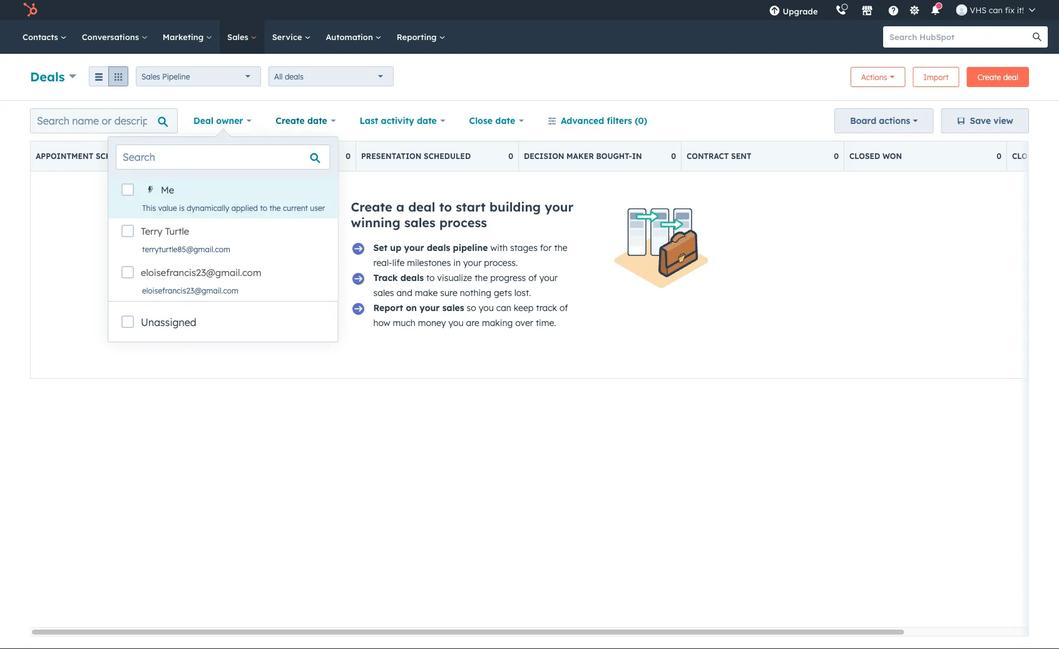 Task type: vqa. For each thing, say whether or not it's contained in the screenshot.
your within 'Create a deal to start building your winning sales process'
yes



Task type: describe. For each thing, give the bounding box(es) containing it.
reporting link
[[389, 20, 453, 54]]

sent
[[732, 152, 752, 161]]

menu containing vhs can fix it!
[[761, 0, 1045, 20]]

actions
[[862, 72, 888, 82]]

vhs can fix it! button
[[949, 0, 1043, 20]]

close date button
[[461, 108, 532, 133]]

deals
[[30, 69, 65, 84]]

help image
[[888, 6, 900, 17]]

to inside create a deal to start building your winning sales process
[[439, 199, 452, 215]]

1 0 from the left
[[346, 152, 351, 161]]

automation link
[[318, 20, 389, 54]]

0 horizontal spatial you
[[449, 318, 464, 329]]

last activity date
[[360, 115, 437, 126]]

marketing
[[163, 32, 206, 42]]

can inside popup button
[[989, 5, 1003, 15]]

vhs
[[971, 5, 987, 15]]

create date button
[[268, 108, 344, 133]]

1 horizontal spatial you
[[479, 303, 494, 313]]

your inside create a deal to start building your winning sales process
[[545, 199, 574, 215]]

sales for sales
[[227, 32, 251, 42]]

marketing link
[[155, 20, 220, 54]]

track deals
[[374, 272, 424, 283]]

2 horizontal spatial deals
[[427, 242, 451, 253]]

marketplaces button
[[855, 0, 881, 20]]

marketplaces image
[[862, 6, 873, 17]]

owner
[[216, 115, 243, 126]]

this value is dynamically applied to the current user
[[142, 203, 325, 213]]

conversations
[[82, 32, 141, 42]]

over
[[516, 318, 534, 329]]

last
[[360, 115, 378, 126]]

los
[[1046, 152, 1060, 161]]

with stages for the real-life milestones in your process.
[[374, 242, 568, 268]]

notifications button
[[925, 0, 947, 20]]

closed for closed los
[[1013, 152, 1044, 161]]

terry
[[141, 225, 163, 237]]

current
[[283, 203, 308, 213]]

applied
[[232, 203, 258, 213]]

save view
[[970, 115, 1014, 126]]

create for create a deal to start building your winning sales process
[[351, 199, 393, 215]]

process
[[440, 215, 487, 230]]

nothing
[[460, 287, 492, 298]]

decision maker bought-in
[[524, 152, 642, 161]]

fix
[[1006, 5, 1015, 15]]

create for create deal
[[978, 72, 1002, 82]]

so you can keep track of how much money you are making over time.
[[374, 303, 568, 329]]

can inside so you can keep track of how much money you are making over time.
[[497, 303, 512, 313]]

help button
[[883, 0, 905, 20]]

start
[[456, 199, 486, 215]]

winning
[[351, 215, 401, 230]]

dynamically
[[187, 203, 229, 213]]

keep
[[514, 303, 534, 313]]

filters
[[607, 115, 633, 126]]

presentation
[[361, 152, 422, 161]]

value
[[158, 203, 177, 213]]

report on your sales
[[374, 303, 465, 313]]

your up money
[[420, 303, 440, 313]]

contacts
[[23, 32, 61, 42]]

hubspot image
[[23, 3, 38, 18]]

upgrade
[[783, 6, 818, 16]]

save view button
[[942, 108, 1030, 133]]

your inside 'to visualize the progress of your sales and make sure nothing gets lost.'
[[540, 272, 558, 283]]

date for close date
[[496, 115, 516, 126]]

sales inside 'to visualize the progress of your sales and make sure nothing gets lost.'
[[374, 287, 394, 298]]

(0)
[[635, 115, 648, 126]]

contract
[[687, 152, 729, 161]]

conversations link
[[74, 20, 155, 54]]

actions button
[[851, 67, 906, 87]]

scheduled for appointment scheduled
[[96, 152, 143, 161]]

progress
[[491, 272, 526, 283]]

this
[[142, 203, 156, 213]]

of inside so you can keep track of how much money you are making over time.
[[560, 303, 568, 313]]

unassigned
[[141, 316, 197, 329]]

search image
[[1033, 33, 1042, 41]]

notifications image
[[930, 6, 942, 17]]

building
[[490, 199, 541, 215]]

deal inside button
[[1004, 72, 1019, 82]]

group inside deals banner
[[89, 66, 128, 86]]

making
[[482, 318, 513, 329]]

view
[[994, 115, 1014, 126]]

decision
[[524, 152, 565, 161]]

milestones
[[407, 257, 451, 268]]

the inside 'to visualize the progress of your sales and make sure nothing gets lost.'
[[475, 272, 488, 283]]

2 vertical spatial sales
[[443, 303, 465, 313]]

contract sent
[[687, 152, 752, 161]]

0 for presentation scheduled
[[509, 152, 514, 161]]

Search HubSpot search field
[[884, 26, 1037, 48]]

deals for track deals
[[401, 272, 424, 283]]

search button
[[1027, 26, 1048, 48]]

date for create date
[[308, 115, 327, 126]]

0 for contract sent
[[834, 152, 839, 161]]

how
[[374, 318, 391, 329]]

in
[[632, 152, 642, 161]]

advanced filters (0) button
[[540, 108, 656, 133]]

activity
[[381, 115, 414, 126]]

in
[[454, 257, 461, 268]]

make
[[415, 287, 438, 298]]

sales pipeline button
[[136, 66, 261, 86]]

closed los
[[1013, 152, 1060, 161]]

calling icon button
[[831, 2, 852, 18]]

scheduled for presentation scheduled
[[424, 152, 471, 161]]

me
[[161, 184, 174, 196]]

maker
[[567, 152, 594, 161]]



Task type: locate. For each thing, give the bounding box(es) containing it.
you right so
[[479, 303, 494, 313]]

1 vertical spatial deals
[[427, 242, 451, 253]]

create inside create date popup button
[[276, 115, 305, 126]]

to left the start
[[439, 199, 452, 215]]

visualize
[[438, 272, 472, 283]]

process.
[[484, 257, 518, 268]]

1 closed from the left
[[850, 152, 881, 161]]

date right activity
[[417, 115, 437, 126]]

2 date from the left
[[417, 115, 437, 126]]

for
[[540, 242, 552, 253]]

1 date from the left
[[308, 115, 327, 126]]

gets
[[494, 287, 512, 298]]

1 vertical spatial the
[[555, 242, 568, 253]]

pipeline
[[162, 72, 190, 81]]

calling icon image
[[836, 5, 847, 16]]

your inside with stages for the real-life milestones in your process.
[[463, 257, 482, 268]]

deals up and
[[401, 272, 424, 283]]

0 vertical spatial can
[[989, 5, 1003, 15]]

lost.
[[515, 287, 531, 298]]

deals up milestones
[[427, 242, 451, 253]]

eloisefrancis23@gmail.com up unassigned
[[142, 286, 239, 295]]

0 horizontal spatial scheduled
[[96, 152, 143, 161]]

1 vertical spatial can
[[497, 303, 512, 313]]

terry turtle image
[[957, 4, 968, 16]]

of inside 'to visualize the progress of your sales and make sure nothing gets lost.'
[[529, 272, 537, 283]]

the left current
[[270, 203, 281, 213]]

sales pipeline
[[142, 72, 190, 81]]

0 left closed won on the right of page
[[834, 152, 839, 161]]

create left a
[[351, 199, 393, 215]]

0 horizontal spatial to
[[260, 203, 267, 213]]

2 scheduled from the left
[[424, 152, 471, 161]]

set up your deals pipeline
[[374, 242, 488, 253]]

you left are
[[449, 318, 464, 329]]

deal
[[1004, 72, 1019, 82], [408, 199, 436, 215]]

1 horizontal spatial deals
[[401, 272, 424, 283]]

real-
[[374, 257, 392, 268]]

settings image
[[909, 5, 921, 17]]

on
[[406, 303, 417, 313]]

0 horizontal spatial deal
[[408, 199, 436, 215]]

create deal
[[978, 72, 1019, 82]]

settings link
[[907, 3, 923, 17]]

1 vertical spatial you
[[449, 318, 464, 329]]

0 horizontal spatial deals
[[285, 72, 304, 81]]

reporting
[[397, 32, 439, 42]]

2 horizontal spatial to
[[439, 199, 452, 215]]

sales
[[227, 32, 251, 42], [142, 72, 160, 81]]

0 horizontal spatial of
[[529, 272, 537, 283]]

1 horizontal spatial scheduled
[[424, 152, 471, 161]]

sales
[[405, 215, 436, 230], [374, 287, 394, 298], [443, 303, 465, 313]]

your down pipeline
[[463, 257, 482, 268]]

can down gets
[[497, 303, 512, 313]]

5 0 from the left
[[997, 152, 1002, 161]]

won
[[883, 152, 903, 161]]

closed won
[[850, 152, 903, 161]]

are
[[466, 318, 480, 329]]

0 for decision maker bought-in
[[672, 152, 676, 161]]

sales inside create a deal to start building your winning sales process
[[405, 215, 436, 230]]

2 horizontal spatial the
[[555, 242, 568, 253]]

to down milestones
[[427, 272, 435, 283]]

so
[[467, 303, 476, 313]]

service
[[272, 32, 305, 42]]

1 vertical spatial eloisefrancis23@gmail.com
[[142, 286, 239, 295]]

1 horizontal spatial of
[[560, 303, 568, 313]]

1 vertical spatial of
[[560, 303, 568, 313]]

to inside list box
[[260, 203, 267, 213]]

1 horizontal spatial closed
[[1013, 152, 1044, 161]]

4 0 from the left
[[834, 152, 839, 161]]

0 left decision
[[509, 152, 514, 161]]

0 vertical spatial the
[[270, 203, 281, 213]]

1 scheduled from the left
[[96, 152, 143, 161]]

pipeline
[[453, 242, 488, 253]]

of up lost.
[[529, 272, 537, 283]]

up
[[390, 242, 402, 253]]

list box containing me
[[108, 177, 338, 301]]

closed left won
[[850, 152, 881, 161]]

sales up set up your deals pipeline
[[405, 215, 436, 230]]

date
[[308, 115, 327, 126], [417, 115, 437, 126], [496, 115, 516, 126]]

1 horizontal spatial date
[[417, 115, 437, 126]]

3 date from the left
[[496, 115, 516, 126]]

1 horizontal spatial deal
[[1004, 72, 1019, 82]]

0 horizontal spatial create
[[276, 115, 305, 126]]

1 horizontal spatial can
[[989, 5, 1003, 15]]

1 vertical spatial create
[[276, 115, 305, 126]]

your up track
[[540, 272, 558, 283]]

advanced filters (0)
[[561, 115, 648, 126]]

0 vertical spatial you
[[479, 303, 494, 313]]

0 vertical spatial deals
[[285, 72, 304, 81]]

0 vertical spatial deal
[[1004, 72, 1019, 82]]

to right applied
[[260, 203, 267, 213]]

1 horizontal spatial sales
[[227, 32, 251, 42]]

deals right the all
[[285, 72, 304, 81]]

closed left los
[[1013, 152, 1044, 161]]

Search search field
[[116, 145, 330, 170]]

can
[[989, 5, 1003, 15], [497, 303, 512, 313]]

import
[[924, 72, 949, 82]]

board actions
[[851, 115, 911, 126]]

save
[[970, 115, 992, 126]]

1 vertical spatial deal
[[408, 199, 436, 215]]

create down all deals
[[276, 115, 305, 126]]

life
[[392, 257, 405, 268]]

date down all deals popup button
[[308, 115, 327, 126]]

of
[[529, 272, 537, 283], [560, 303, 568, 313]]

0 vertical spatial eloisefrancis23@gmail.com
[[141, 267, 262, 279]]

2 horizontal spatial date
[[496, 115, 516, 126]]

turtle
[[165, 225, 189, 237]]

of right track
[[560, 303, 568, 313]]

0 vertical spatial sales
[[405, 215, 436, 230]]

0 down view
[[997, 152, 1002, 161]]

with
[[491, 242, 508, 253]]

to visualize the progress of your sales and make sure nothing gets lost.
[[374, 272, 558, 298]]

0 vertical spatial sales
[[227, 32, 251, 42]]

deal
[[194, 115, 214, 126]]

deal right a
[[408, 199, 436, 215]]

2 closed from the left
[[1013, 152, 1044, 161]]

0 vertical spatial create
[[978, 72, 1002, 82]]

your up for
[[545, 199, 574, 215]]

list box
[[108, 177, 338, 301]]

create inside create deal button
[[978, 72, 1002, 82]]

track
[[374, 272, 398, 283]]

deal owner
[[194, 115, 243, 126]]

1 horizontal spatial the
[[475, 272, 488, 283]]

appointment scheduled
[[36, 152, 143, 161]]

0 horizontal spatial the
[[270, 203, 281, 213]]

the right for
[[555, 242, 568, 253]]

1 vertical spatial sales
[[374, 287, 394, 298]]

0 left contract
[[672, 152, 676, 161]]

sales left pipeline
[[142, 72, 160, 81]]

create deal button
[[967, 67, 1030, 87]]

deal inside create a deal to start building your winning sales process
[[408, 199, 436, 215]]

sales left service
[[227, 32, 251, 42]]

2 vertical spatial deals
[[401, 272, 424, 283]]

all
[[274, 72, 283, 81]]

import button
[[913, 67, 960, 87]]

1 horizontal spatial sales
[[405, 215, 436, 230]]

sure
[[440, 287, 458, 298]]

eloisefrancis23@gmail.com down terryturtle85@gmail.com
[[141, 267, 262, 279]]

2 vertical spatial create
[[351, 199, 393, 215]]

2 horizontal spatial sales
[[443, 303, 465, 313]]

terry turtle
[[141, 225, 189, 237]]

scheduled down search name or description search field
[[96, 152, 143, 161]]

upgrade image
[[769, 6, 781, 17]]

closed for closed won
[[850, 152, 881, 161]]

money
[[418, 318, 446, 329]]

to inside 'to visualize the progress of your sales and make sure nothing gets lost.'
[[427, 272, 435, 283]]

closed
[[850, 152, 881, 161], [1013, 152, 1044, 161]]

0 for closed won
[[997, 152, 1002, 161]]

0 horizontal spatial closed
[[850, 152, 881, 161]]

sales down track
[[374, 287, 394, 298]]

date right close
[[496, 115, 516, 126]]

create up save view
[[978, 72, 1002, 82]]

deals inside popup button
[[285, 72, 304, 81]]

and
[[397, 287, 413, 298]]

set
[[374, 242, 388, 253]]

presentation scheduled
[[361, 152, 471, 161]]

0 left the presentation
[[346, 152, 351, 161]]

create for create date
[[276, 115, 305, 126]]

0 horizontal spatial can
[[497, 303, 512, 313]]

time.
[[536, 318, 556, 329]]

0 horizontal spatial sales
[[374, 287, 394, 298]]

report
[[374, 303, 403, 313]]

contacts link
[[15, 20, 74, 54]]

2 vertical spatial the
[[475, 272, 488, 283]]

the inside list box
[[270, 203, 281, 213]]

0 vertical spatial of
[[529, 272, 537, 283]]

the inside with stages for the real-life milestones in your process.
[[555, 242, 568, 253]]

0 horizontal spatial date
[[308, 115, 327, 126]]

much
[[393, 318, 416, 329]]

deals banner
[[30, 63, 1030, 88]]

group
[[89, 66, 128, 86]]

1 horizontal spatial create
[[351, 199, 393, 215]]

deal up view
[[1004, 72, 1019, 82]]

sales for sales pipeline
[[142, 72, 160, 81]]

it!
[[1018, 5, 1025, 15]]

user
[[310, 203, 325, 213]]

terryturtle85@gmail.com
[[142, 245, 231, 254]]

2 0 from the left
[[509, 152, 514, 161]]

scheduled down close
[[424, 152, 471, 161]]

your right up
[[404, 242, 424, 253]]

track
[[536, 303, 558, 313]]

deals for all deals
[[285, 72, 304, 81]]

1 vertical spatial sales
[[142, 72, 160, 81]]

to
[[439, 199, 452, 215], [260, 203, 267, 213], [427, 272, 435, 283]]

can left fix
[[989, 5, 1003, 15]]

sales down the sure
[[443, 303, 465, 313]]

close
[[469, 115, 493, 126]]

the up nothing
[[475, 272, 488, 283]]

Search name or description search field
[[30, 108, 178, 133]]

menu
[[761, 0, 1045, 20]]

all deals button
[[269, 66, 394, 86]]

menu item
[[827, 0, 830, 20]]

1 horizontal spatial to
[[427, 272, 435, 283]]

create date
[[276, 115, 327, 126]]

sales inside popup button
[[142, 72, 160, 81]]

advanced
[[561, 115, 605, 126]]

2 horizontal spatial create
[[978, 72, 1002, 82]]

create inside create a deal to start building your winning sales process
[[351, 199, 393, 215]]

0 horizontal spatial sales
[[142, 72, 160, 81]]

deal owner button
[[185, 108, 260, 133]]

appointment
[[36, 152, 94, 161]]

last activity date button
[[352, 108, 454, 133]]

3 0 from the left
[[672, 152, 676, 161]]

sales link
[[220, 20, 265, 54]]



